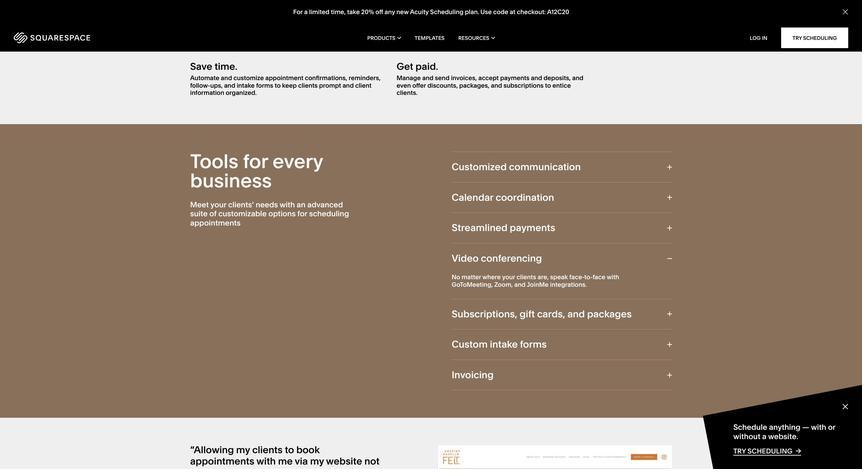 Task type: locate. For each thing, give the bounding box(es) containing it.
forms
[[256, 82, 273, 89], [520, 339, 547, 351]]

invoicing
[[452, 369, 494, 381]]

with left an
[[280, 200, 295, 210]]

resources
[[459, 35, 490, 41]]

0 horizontal spatial to
[[275, 82, 281, 89]]

→
[[796, 447, 802, 456]]

coordination
[[496, 192, 555, 203]]

0 vertical spatial forms
[[256, 82, 273, 89]]

of left us
[[264, 468, 273, 470]]

0 vertical spatial scheduling
[[430, 8, 464, 16]]

cards,
[[538, 308, 566, 320]]

my right via
[[310, 456, 324, 468]]

in
[[763, 35, 768, 41]]

my up the both
[[236, 445, 250, 456]]

1 vertical spatial try
[[734, 448, 747, 456]]

manage
[[397, 74, 421, 82]]

scheduling inside try scheduling →
[[748, 448, 793, 456]]

with
[[280, 200, 295, 210], [607, 274, 620, 282], [812, 423, 827, 433], [257, 456, 276, 468]]

payments inside button
[[510, 222, 556, 234]]

clients.
[[397, 89, 418, 97]]

0 horizontal spatial of
[[210, 210, 217, 219]]

1 vertical spatial appointments
[[190, 456, 255, 468]]

customize
[[234, 74, 264, 82]]

2 horizontal spatial to
[[546, 82, 551, 89]]

entice
[[553, 82, 571, 89]]

and inside 'button'
[[568, 308, 585, 320]]

calendar coordination button
[[452, 183, 672, 213]]

scheduling for try scheduling
[[804, 35, 838, 41]]

1 vertical spatial a
[[763, 432, 767, 442]]

your right meet at the top
[[211, 200, 227, 210]]

1 vertical spatial of
[[264, 468, 273, 470]]

a
[[304, 8, 308, 16], [763, 432, 767, 442]]

1 horizontal spatial intake
[[490, 339, 518, 351]]

your inside no matter where your clients are, speak face-to-face with gotomeeting, zoom, and joinme integrations.
[[503, 274, 516, 282]]

1 horizontal spatial to
[[285, 445, 294, 456]]

2 vertical spatial scheduling
[[748, 448, 793, 456]]

for a limited time, take 20% off any new acuity scheduling plan. use code at checkout: a12c20
[[293, 8, 570, 16]]

clients right "keep"
[[298, 82, 318, 89]]

to left "keep"
[[275, 82, 281, 89]]

streamlined payments button
[[452, 213, 672, 243]]

appointments
[[190, 219, 241, 228], [190, 456, 255, 468]]

1 vertical spatial intake
[[490, 339, 518, 351]]

0 vertical spatial try
[[793, 35, 803, 41]]

appointment
[[266, 74, 304, 82]]

with left 'me'
[[257, 456, 276, 468]]

customized communication button
[[452, 152, 672, 182]]

calendar
[[452, 192, 494, 203]]

subscriptions, gift cards, and packages button
[[452, 299, 672, 330]]

follow-
[[190, 82, 210, 89]]

try inside try scheduling →
[[734, 448, 747, 456]]

of
[[210, 210, 217, 219], [264, 468, 273, 470]]

try scheduling →
[[734, 447, 802, 456]]

saves
[[212, 468, 238, 470]]

2 appointments from the top
[[190, 456, 255, 468]]

0 vertical spatial payments
[[501, 74, 530, 82]]

joinme
[[527, 281, 549, 289]]

0 vertical spatial your
[[211, 200, 227, 210]]

intake down time.
[[237, 82, 255, 89]]

custom intake forms
[[452, 339, 547, 351]]

1 horizontal spatial a
[[763, 432, 767, 442]]

customized
[[452, 161, 507, 173]]

a inside schedule anything — with or without a website.
[[763, 432, 767, 442]]

intake inside button
[[490, 339, 518, 351]]

gift
[[520, 308, 535, 320]]

forms left "keep"
[[256, 82, 273, 89]]

with right —
[[812, 423, 827, 433]]

2 vertical spatial clients
[[252, 445, 283, 456]]

forms down gift on the right bottom of page
[[520, 339, 547, 351]]

communication
[[509, 161, 581, 173]]

offer
[[413, 82, 426, 89]]

try for try scheduling →
[[734, 448, 747, 456]]

and right zoom,
[[515, 281, 526, 289]]

templates
[[415, 35, 445, 41]]

customized communication
[[452, 161, 581, 173]]

with inside schedule anything — with or without a website.
[[812, 423, 827, 433]]

your right the where
[[503, 274, 516, 282]]

save time image
[[190, 0, 383, 47]]

1 horizontal spatial your
[[503, 274, 516, 282]]

video conferencing button
[[452, 244, 672, 274]]

1 horizontal spatial clients
[[298, 82, 318, 89]]

scheduling
[[430, 8, 464, 16], [804, 35, 838, 41], [748, 448, 793, 456]]

and down paid.
[[423, 74, 434, 82]]

payments
[[501, 74, 530, 82], [510, 222, 556, 234]]

of inside meet your clients' needs with an advanced suite of customizable options for scheduling appointments
[[210, 210, 217, 219]]

0 vertical spatial clients
[[298, 82, 318, 89]]

0 vertical spatial for
[[243, 150, 268, 173]]

1 vertical spatial payments
[[510, 222, 556, 234]]

payments right the accept
[[501, 74, 530, 82]]

intake right 'custom'
[[490, 339, 518, 351]]

0 horizontal spatial try
[[734, 448, 747, 456]]

of right suite
[[210, 210, 217, 219]]

your
[[211, 200, 227, 210], [503, 274, 516, 282]]

try down without
[[734, 448, 747, 456]]

1 horizontal spatial of
[[264, 468, 273, 470]]

1 vertical spatial your
[[503, 274, 516, 282]]

to inside '"allowing my clients to book appointments with me via my website not only saves both of us that extra step'
[[285, 445, 294, 456]]

with inside no matter where your clients are, speak face-to-face with gotomeeting, zoom, and joinme integrations.
[[607, 274, 620, 282]]

log             in
[[750, 35, 768, 41]]

calendar coordination
[[452, 192, 555, 203]]

0 vertical spatial of
[[210, 210, 217, 219]]

0 horizontal spatial a
[[304, 8, 308, 16]]

0 horizontal spatial intake
[[237, 82, 255, 89]]

1 vertical spatial for
[[298, 210, 308, 219]]

0 vertical spatial intake
[[237, 82, 255, 89]]

tools for every business
[[190, 150, 323, 193]]

0 horizontal spatial scheduling
[[430, 8, 464, 16]]

to inside the get paid. manage and send invoices, accept payments and deposits, and even offer discounts, packages, and subscriptions to entice clients.
[[546, 82, 551, 89]]

log
[[750, 35, 761, 41]]

to left via
[[285, 445, 294, 456]]

subscriptions, gift cards, and packages
[[452, 308, 632, 320]]

and left the client
[[343, 82, 354, 89]]

try
[[793, 35, 803, 41], [734, 448, 747, 456]]

prompt
[[319, 82, 341, 89]]

without
[[734, 432, 761, 442]]

custom intake forms button
[[452, 330, 672, 360]]

0 horizontal spatial your
[[211, 200, 227, 210]]

payments down coordination
[[510, 222, 556, 234]]

packages,
[[460, 82, 490, 89]]

send
[[435, 74, 450, 82]]

1 vertical spatial clients
[[517, 274, 537, 282]]

my
[[236, 445, 250, 456], [310, 456, 324, 468]]

with right face at the bottom
[[607, 274, 620, 282]]

packages
[[588, 308, 632, 320]]

with inside meet your clients' needs with an advanced suite of customizable options for scheduling appointments
[[280, 200, 295, 210]]

scheduling
[[309, 210, 349, 219]]

meet
[[190, 200, 209, 210]]

a up try scheduling →
[[763, 432, 767, 442]]

a12c20
[[547, 8, 570, 16]]

0 vertical spatial appointments
[[190, 219, 241, 228]]

1 vertical spatial scheduling
[[804, 35, 838, 41]]

face-
[[570, 274, 585, 282]]

your inside meet your clients' needs with an advanced suite of customizable options for scheduling appointments
[[211, 200, 227, 210]]

20%
[[361, 8, 374, 16]]

clients up us
[[252, 445, 283, 456]]

squarespace logo image
[[14, 32, 90, 43]]

1 vertical spatial forms
[[520, 339, 547, 351]]

accept
[[479, 74, 499, 82]]

streamlined
[[452, 222, 508, 234]]

and right cards,
[[568, 308, 585, 320]]

1 appointments from the top
[[190, 219, 241, 228]]

try right "in"
[[793, 35, 803, 41]]

a right for
[[304, 8, 308, 16]]

streamlined payments
[[452, 222, 556, 234]]

to left entice
[[546, 82, 551, 89]]

1 horizontal spatial try
[[793, 35, 803, 41]]

to
[[275, 82, 281, 89], [546, 82, 551, 89], [285, 445, 294, 456]]

gotomeeting,
[[452, 281, 493, 289]]

website
[[326, 456, 362, 468]]

1 horizontal spatial for
[[298, 210, 308, 219]]

clients left are,
[[517, 274, 537, 282]]

2 horizontal spatial scheduling
[[804, 35, 838, 41]]

plan.
[[465, 8, 479, 16]]

0 horizontal spatial forms
[[256, 82, 273, 89]]

2 horizontal spatial clients
[[517, 274, 537, 282]]

for
[[293, 8, 303, 16]]

1 horizontal spatial scheduling
[[748, 448, 793, 456]]

1 horizontal spatial forms
[[520, 339, 547, 351]]

0 horizontal spatial for
[[243, 150, 268, 173]]

and
[[221, 74, 232, 82], [423, 74, 434, 82], [531, 74, 543, 82], [573, 74, 584, 82], [224, 82, 236, 89], [343, 82, 354, 89], [491, 82, 503, 89], [515, 281, 526, 289], [568, 308, 585, 320]]

with inside '"allowing my clients to book appointments with me via my website not only saves both of us that extra step'
[[257, 456, 276, 468]]

0 horizontal spatial clients
[[252, 445, 283, 456]]

take
[[347, 8, 360, 16]]

subscriptions
[[504, 82, 544, 89]]

products button
[[368, 24, 401, 52]]

0 vertical spatial a
[[304, 8, 308, 16]]



Task type: vqa. For each thing, say whether or not it's contained in the screenshot.
the filtering
no



Task type: describe. For each thing, give the bounding box(es) containing it.
templates link
[[415, 24, 445, 52]]

and right entice
[[573, 74, 584, 82]]

keep
[[282, 82, 297, 89]]

and inside no matter where your clients are, speak face-to-face with gotomeeting, zoom, and joinme integrations.
[[515, 281, 526, 289]]

us
[[275, 468, 286, 470]]

options
[[269, 210, 296, 219]]

subscriptions,
[[452, 308, 518, 320]]

every
[[273, 150, 323, 173]]

clients inside '"allowing my clients to book appointments with me via my website not only saves both of us that extra step'
[[252, 445, 283, 456]]

tools
[[190, 150, 239, 173]]

automate
[[190, 74, 220, 82]]

"allowing
[[190, 445, 234, 456]]

only
[[190, 468, 210, 470]]

time.
[[215, 60, 238, 72]]

where
[[483, 274, 501, 282]]

ups,
[[210, 82, 223, 89]]

save
[[190, 60, 212, 72]]

both
[[240, 468, 261, 470]]

conferencing
[[481, 253, 542, 264]]

of inside '"allowing my clients to book appointments with me via my website not only saves both of us that extra step'
[[264, 468, 273, 470]]

usage of invoices example image
[[397, 0, 590, 46]]

video conferencing
[[452, 253, 542, 264]]

to inside the save time. automate and customize appointment confirmations, reminders, follow-ups, and intake forms to keep clients prompt and client information organized.
[[275, 82, 281, 89]]

clients inside the save time. automate and customize appointment confirmations, reminders, follow-ups, and intake forms to keep clients prompt and client information organized.
[[298, 82, 318, 89]]

scheduling for try scheduling →
[[748, 448, 793, 456]]

meet your clients' needs with an advanced suite of customizable options for scheduling appointments
[[190, 200, 349, 228]]

—
[[803, 423, 810, 433]]

that
[[288, 468, 306, 470]]

integrations.
[[551, 281, 587, 289]]

appointments inside '"allowing my clients to book appointments with me via my website not only saves both of us that extra step'
[[190, 456, 255, 468]]

forms inside the save time. automate and customize appointment confirmations, reminders, follow-ups, and intake forms to keep clients prompt and client information organized.
[[256, 82, 273, 89]]

even
[[397, 82, 411, 89]]

products
[[368, 35, 396, 41]]

code
[[493, 8, 509, 16]]

try for try scheduling
[[793, 35, 803, 41]]

clients inside no matter where your clients are, speak face-to-face with gotomeeting, zoom, and joinme integrations.
[[517, 274, 537, 282]]

intake inside the save time. automate and customize appointment confirmations, reminders, follow-ups, and intake forms to keep clients prompt and client information organized.
[[237, 82, 255, 89]]

discounts,
[[428, 82, 458, 89]]

matter
[[462, 274, 482, 282]]

invoicing button
[[452, 361, 672, 391]]

and right packages,
[[491, 82, 503, 89]]

checkout:
[[517, 8, 546, 16]]

for inside tools for every business
[[243, 150, 268, 173]]

client
[[356, 82, 372, 89]]

and right ups, at top
[[224, 82, 236, 89]]

squarespace logo link
[[14, 32, 181, 43]]

extra
[[308, 468, 331, 470]]

via
[[295, 456, 308, 468]]

clients'
[[228, 200, 254, 210]]

advanced
[[308, 200, 343, 210]]

speak
[[551, 274, 568, 282]]

face
[[593, 274, 606, 282]]

try scheduling link
[[782, 28, 849, 48]]

save time. automate and customize appointment confirmations, reminders, follow-ups, and intake forms to keep clients prompt and client information organized.
[[190, 60, 381, 97]]

no matter where your clients are, speak face-to-face with gotomeeting, zoom, and joinme integrations.
[[452, 274, 620, 289]]

website.
[[769, 432, 799, 442]]

or
[[829, 423, 836, 433]]

payments inside the get paid. manage and send invoices, accept payments and deposits, and even offer discounts, packages, and subscriptions to entice clients.
[[501, 74, 530, 82]]

organized.
[[226, 89, 257, 97]]

and left deposits,
[[531, 74, 543, 82]]

"allowing my clients to book appointments with me via my website not only saves both of us that extra step 
[[190, 445, 380, 470]]

to-
[[585, 274, 593, 282]]

at
[[510, 8, 516, 16]]

acuity
[[410, 8, 429, 16]]

video
[[452, 253, 479, 264]]

get
[[397, 60, 414, 72]]

business
[[190, 169, 272, 193]]

forms inside button
[[520, 339, 547, 351]]

custom
[[452, 339, 488, 351]]

0 horizontal spatial my
[[236, 445, 250, 456]]

reminders,
[[349, 74, 381, 82]]

step
[[334, 468, 354, 470]]

appointments inside meet your clients' needs with an advanced suite of customizable options for scheduling appointments
[[190, 219, 241, 228]]

website homepage image
[[438, 446, 672, 470]]

me
[[278, 456, 293, 468]]

information
[[190, 89, 224, 97]]

use
[[481, 8, 492, 16]]

limited
[[309, 8, 330, 16]]

for inside meet your clients' needs with an advanced suite of customizable options for scheduling appointments
[[298, 210, 308, 219]]

zoom,
[[495, 281, 513, 289]]

schedule anything — with or without a website.
[[734, 423, 836, 442]]

try scheduling
[[793, 35, 838, 41]]

paid.
[[416, 60, 439, 72]]

log             in link
[[750, 35, 768, 41]]

not
[[365, 456, 380, 468]]

deposits,
[[544, 74, 571, 82]]

an
[[297, 200, 306, 210]]

are,
[[538, 274, 549, 282]]

invoices,
[[451, 74, 477, 82]]

and down time.
[[221, 74, 232, 82]]

1 horizontal spatial my
[[310, 456, 324, 468]]

get paid. manage and send invoices, accept payments and deposits, and even offer discounts, packages, and subscriptions to entice clients.
[[397, 60, 584, 97]]

new
[[397, 8, 409, 16]]

time,
[[331, 8, 346, 16]]

resources button
[[459, 24, 495, 52]]



